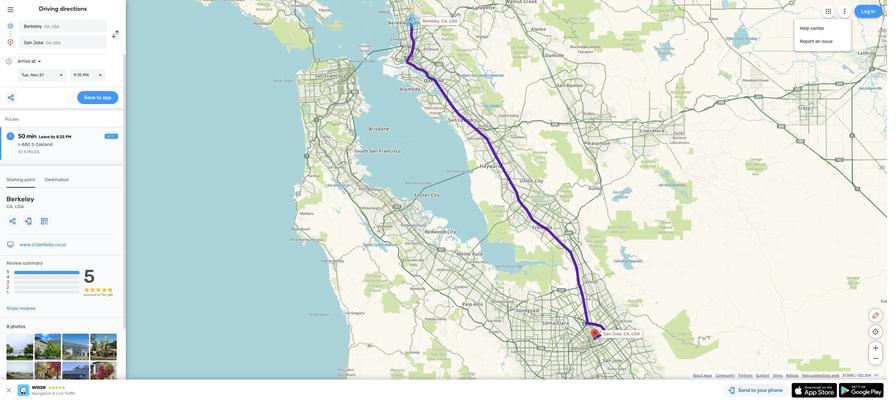 Task type: vqa. For each thing, say whether or not it's contained in the screenshot.
LA, related to Rouge,
no



Task type: describe. For each thing, give the bounding box(es) containing it.
berkeley,
[[423, 19, 440, 23]]

x image
[[5, 387, 13, 395]]

i-880 s oakland 47.4 miles
[[18, 142, 53, 155]]

pm inside 50 min leave by 8:25 pm
[[66, 135, 71, 140]]

reviews
[[19, 307, 36, 312]]

image 7 of berkeley, berkeley image
[[62, 362, 89, 389]]

partners link
[[738, 374, 753, 379]]

review summary
[[7, 261, 43, 267]]

notices
[[786, 374, 799, 379]]

0 vertical spatial berkeley
[[24, 24, 42, 29]]

ca, inside san jose ca, usa
[[46, 41, 52, 45]]

miles
[[27, 150, 39, 155]]

image 6 of berkeley, berkeley image
[[34, 362, 61, 389]]

min
[[26, 133, 37, 140]]

community link
[[716, 374, 735, 379]]

ca, down starting point button
[[7, 204, 14, 210]]

1 vertical spatial berkeley ca, usa
[[7, 196, 34, 210]]

5 for 5 4 3 2 1
[[7, 270, 9, 275]]

terms link
[[773, 374, 783, 379]]

9:15 pm list box
[[70, 69, 106, 82]]

starting
[[7, 177, 23, 183]]

2
[[7, 285, 9, 291]]

50
[[18, 133, 25, 140]]

arrive
[[18, 59, 30, 64]]

navigation & live traffic
[[32, 392, 75, 397]]

directions
[[60, 5, 87, 12]]

1 inside 5 4 3 2 1
[[7, 291, 8, 296]]

destination button
[[45, 177, 69, 187]]

usa right berkeley,
[[449, 19, 457, 23]]

about waze community partners support terms notices how suggestions work 37.588 | -122.204
[[693, 374, 871, 379]]

9:15 pm
[[74, 73, 89, 78]]

zoom out image
[[872, 355, 880, 363]]

at
[[31, 59, 36, 64]]

driving
[[39, 5, 59, 12]]

waze
[[704, 374, 712, 379]]

point
[[25, 177, 35, 183]]

summary
[[23, 261, 43, 267]]

location image
[[7, 38, 14, 46]]

current location image
[[7, 22, 14, 30]]

image 8 of berkeley, berkeley image
[[90, 362, 117, 389]]

ca, right berkeley,
[[441, 19, 448, 23]]

image 5 of berkeley, berkeley image
[[7, 362, 33, 389]]

driving directions
[[39, 5, 87, 12]]

best
[[107, 135, 116, 139]]

8:25
[[56, 135, 65, 140]]

4
[[7, 275, 9, 280]]

nov
[[31, 73, 38, 78]]

jose
[[33, 40, 43, 46]]

50 min leave by 8:25 pm
[[18, 133, 71, 140]]

suggestions
[[810, 374, 831, 379]]

usa right jose,
[[632, 332, 640, 337]]

san for jose
[[24, 40, 32, 46]]

show reviews
[[7, 307, 36, 312]]

live
[[56, 392, 64, 397]]

computer image
[[7, 242, 14, 249]]

how
[[802, 374, 809, 379]]

usa inside san jose ca, usa
[[53, 41, 61, 45]]

tue, nov 21
[[22, 73, 44, 78]]

www.ci.berkeley.ca.us link
[[20, 243, 66, 248]]

san for jose,
[[603, 332, 611, 337]]

by
[[51, 135, 55, 140]]

link image
[[874, 373, 879, 379]]

3
[[7, 280, 9, 286]]

www.ci.berkeley.ca.us
[[20, 243, 66, 248]]

1 vertical spatial berkeley
[[7, 196, 34, 203]]



Task type: locate. For each thing, give the bounding box(es) containing it.
berkeley
[[24, 24, 42, 29], [7, 196, 34, 203]]

how suggestions work link
[[802, 374, 840, 379]]

122.204
[[858, 374, 871, 379]]

usa down driving
[[51, 24, 59, 29]]

usa
[[449, 19, 457, 23], [51, 24, 59, 29], [53, 41, 61, 45], [15, 204, 24, 210], [632, 332, 640, 337]]

1 horizontal spatial pm
[[83, 73, 89, 78]]

notices link
[[786, 374, 799, 379]]

0 horizontal spatial 1
[[7, 291, 8, 296]]

clock image
[[5, 58, 13, 66]]

1 horizontal spatial san
[[603, 332, 611, 337]]

about
[[693, 374, 703, 379]]

1 vertical spatial pm
[[66, 135, 71, 140]]

berkeley ca, usa down starting point button
[[7, 196, 34, 210]]

terms
[[773, 374, 783, 379]]

work
[[831, 374, 840, 379]]

i-
[[18, 142, 22, 148]]

pm right 9:15
[[83, 73, 89, 78]]

zoom in image
[[872, 345, 880, 353]]

-
[[856, 374, 858, 379]]

berkeley down starting point button
[[7, 196, 34, 203]]

navigation
[[32, 392, 51, 397]]

usa right 'jose'
[[53, 41, 61, 45]]

starting point button
[[7, 177, 35, 188]]

|
[[855, 374, 855, 379]]

image 1 of berkeley, berkeley image
[[7, 335, 33, 361]]

usa down starting point button
[[15, 204, 24, 210]]

routes
[[5, 117, 19, 122]]

pencil image
[[872, 312, 880, 320]]

8
[[7, 325, 9, 330]]

oakland
[[35, 142, 53, 148]]

berkeley ca, usa
[[24, 24, 59, 29], [7, 196, 34, 210]]

berkeley up 'jose'
[[24, 24, 42, 29]]

support link
[[756, 374, 769, 379]]

s
[[31, 142, 34, 148]]

0 horizontal spatial san
[[24, 40, 32, 46]]

1
[[10, 134, 11, 139], [7, 291, 8, 296]]

1 down 3
[[7, 291, 8, 296]]

support
[[756, 374, 769, 379]]

san left 'jose'
[[24, 40, 32, 46]]

partners
[[738, 374, 753, 379]]

about waze link
[[693, 374, 712, 379]]

0 vertical spatial berkeley ca, usa
[[24, 24, 59, 29]]

berkeley, ca, usa
[[423, 19, 457, 23]]

8 photos
[[7, 325, 25, 330]]

47.4
[[18, 150, 26, 155]]

0 vertical spatial 1
[[10, 134, 11, 139]]

image 3 of berkeley, berkeley image
[[62, 335, 89, 361]]

image 4 of berkeley, berkeley image
[[90, 335, 117, 361]]

1 vertical spatial san
[[603, 332, 611, 337]]

tue, nov 21 list box
[[18, 69, 67, 82]]

ca, right jose,
[[624, 332, 631, 337]]

san jose, ca, usa
[[603, 332, 640, 337]]

1 horizontal spatial 5
[[84, 266, 95, 288]]

san left jose,
[[603, 332, 611, 337]]

san
[[24, 40, 32, 46], [603, 332, 611, 337]]

1 vertical spatial 1
[[7, 291, 8, 296]]

37.588
[[842, 374, 854, 379]]

tue,
[[22, 73, 30, 78]]

arrive at
[[18, 59, 36, 64]]

1 left 50
[[10, 134, 11, 139]]

1 horizontal spatial 1
[[10, 134, 11, 139]]

0 horizontal spatial pm
[[66, 135, 71, 140]]

0 vertical spatial san
[[24, 40, 32, 46]]

&
[[52, 392, 55, 397]]

starting point
[[7, 177, 35, 183]]

traffic
[[64, 392, 75, 397]]

5
[[84, 266, 95, 288], [7, 270, 9, 275]]

5 inside 5 4 3 2 1
[[7, 270, 9, 275]]

show
[[7, 307, 18, 312]]

ca,
[[441, 19, 448, 23], [44, 24, 51, 29], [46, 41, 52, 45], [7, 204, 14, 210], [624, 332, 631, 337]]

5 for 5
[[84, 266, 95, 288]]

21
[[39, 73, 44, 78]]

image 2 of berkeley, berkeley image
[[34, 335, 61, 361]]

pm right 8:25
[[66, 135, 71, 140]]

jose,
[[612, 332, 623, 337]]

leave
[[39, 135, 50, 140]]

review
[[7, 261, 22, 267]]

0 horizontal spatial 5
[[7, 270, 9, 275]]

5 4 3 2 1
[[7, 270, 9, 296]]

destination
[[45, 177, 69, 183]]

berkeley ca, usa up san jose ca, usa
[[24, 24, 59, 29]]

pm inside list box
[[83, 73, 89, 78]]

ca, up san jose ca, usa
[[44, 24, 51, 29]]

pm
[[83, 73, 89, 78], [66, 135, 71, 140]]

880
[[22, 142, 30, 148]]

9:15
[[74, 73, 82, 78]]

san jose ca, usa
[[24, 40, 61, 46]]

community
[[716, 374, 735, 379]]

0 vertical spatial pm
[[83, 73, 89, 78]]

photos
[[11, 325, 25, 330]]

ca, right 'jose'
[[46, 41, 52, 45]]



